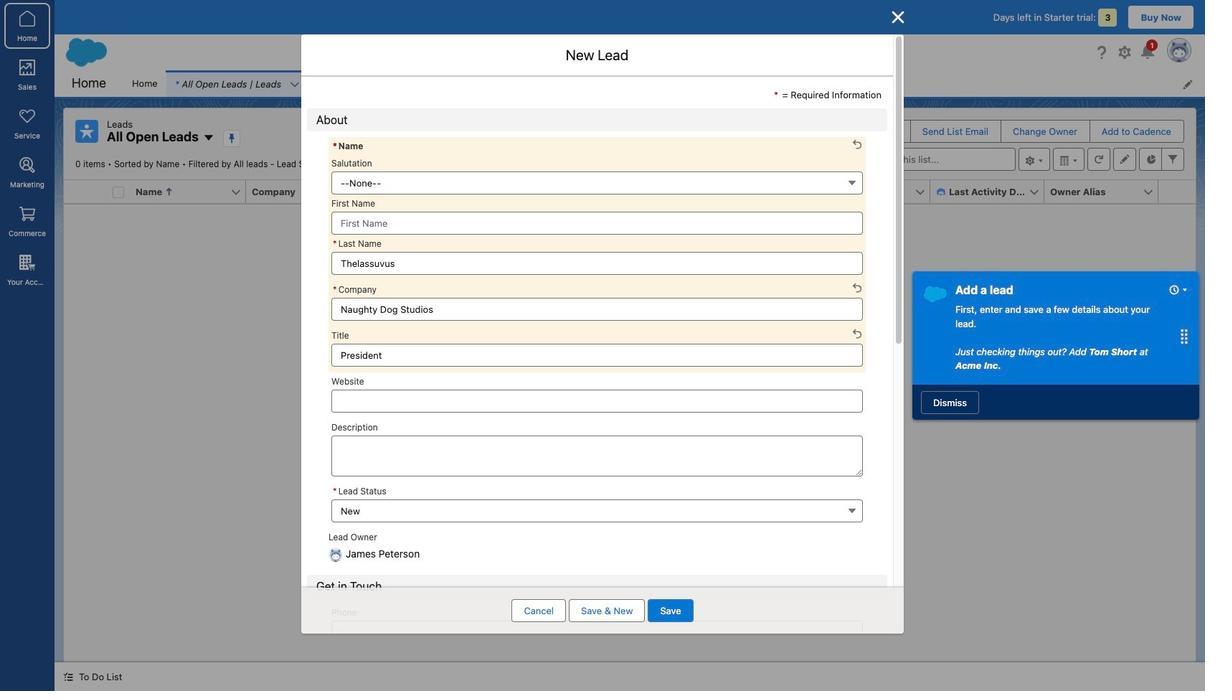 Task type: locate. For each thing, give the bounding box(es) containing it.
cell inside all open leads|leads|list view element
[[107, 180, 130, 204]]

phone element
[[474, 180, 597, 204]]

0 vertical spatial text default image
[[307, 79, 317, 89]]

1 horizontal spatial text default image
[[307, 79, 317, 89]]

list
[[123, 70, 1206, 97]]

text default image
[[307, 79, 317, 89], [937, 187, 947, 197], [63, 672, 73, 682]]

Search All Open Leads list view. search field
[[844, 148, 1016, 171]]

lead status element
[[703, 180, 826, 204]]

1 vertical spatial text default image
[[937, 187, 947, 197]]

email element
[[589, 180, 711, 204]]

Salutation - Current Selection: --None-- button
[[332, 171, 864, 194]]

None text field
[[332, 298, 864, 321], [332, 343, 864, 366], [332, 389, 864, 412], [332, 298, 864, 321], [332, 343, 864, 366], [332, 389, 864, 412]]

all open leads|leads|list view element
[[63, 108, 1197, 663]]

created date element
[[817, 180, 940, 204]]

action image
[[1159, 180, 1197, 203]]

list view controls image
[[1019, 148, 1051, 171]]

Last Name text field
[[332, 252, 864, 275]]

2 horizontal spatial text default image
[[937, 187, 947, 197]]

2 vertical spatial text default image
[[63, 672, 73, 682]]

list item
[[166, 70, 323, 97]]

None text field
[[332, 435, 864, 476], [332, 621, 864, 644], [332, 435, 864, 476], [332, 621, 864, 644]]

status inside all open leads|leads|list view element
[[411, 335, 850, 507]]

status
[[411, 335, 850, 507]]

name element
[[130, 180, 255, 204]]

company element
[[246, 180, 369, 204]]

cell
[[107, 180, 130, 204]]

all open leads status
[[75, 159, 334, 169]]



Task type: describe. For each thing, give the bounding box(es) containing it.
last activity date element
[[931, 180, 1054, 204]]

Lead Status - Current Selection: New button
[[332, 499, 864, 522]]

item number element
[[64, 180, 107, 204]]

item number image
[[64, 180, 107, 203]]

action element
[[1159, 180, 1197, 204]]

owner alias element
[[1045, 180, 1168, 204]]

text default image inside last activity date element
[[937, 187, 947, 197]]

state/province element
[[360, 180, 483, 204]]

inverse image
[[890, 9, 907, 26]]

0 horizontal spatial text default image
[[63, 672, 73, 682]]

select list display image
[[1054, 148, 1085, 171]]

First Name text field
[[332, 211, 864, 234]]



Task type: vqa. For each thing, say whether or not it's contained in the screenshot.
First Name "text field"
yes



